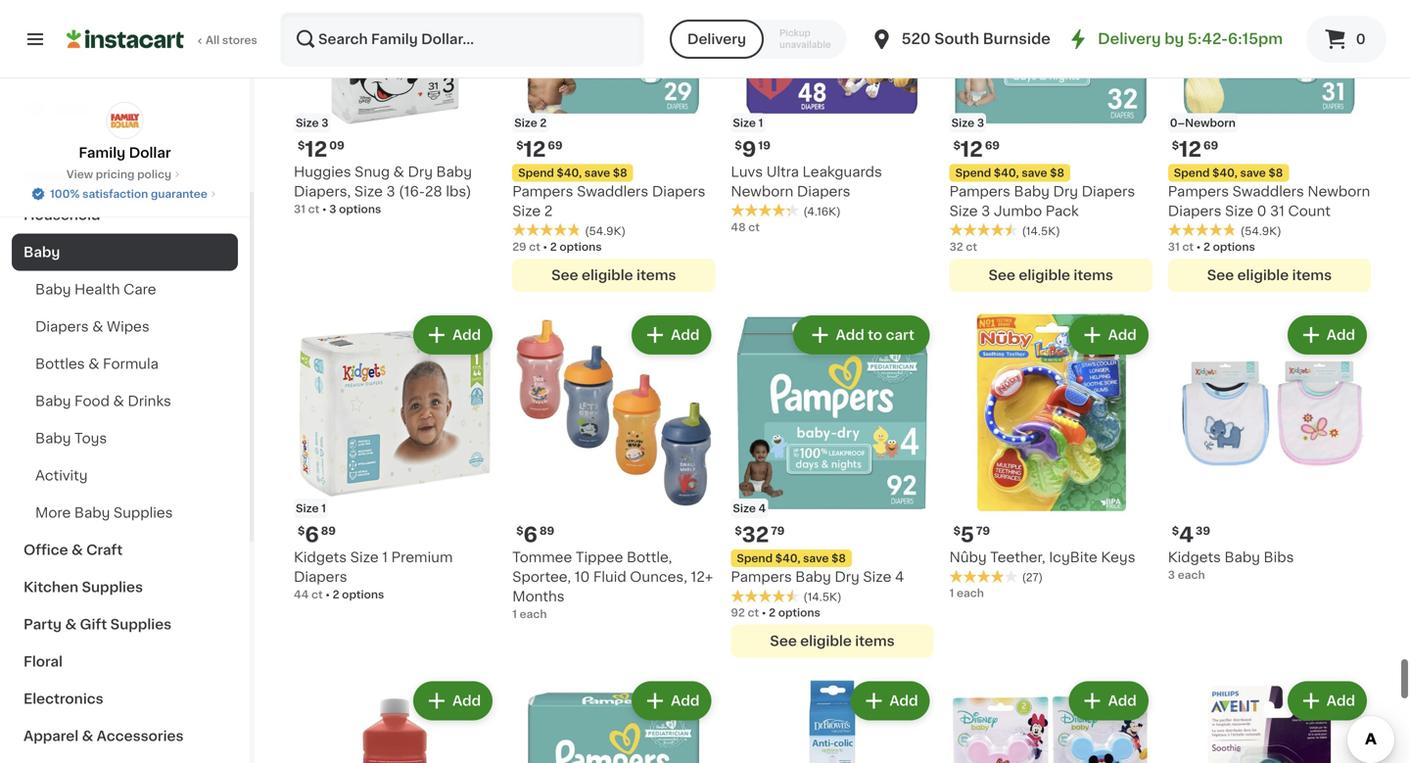 Task type: vqa. For each thing, say whether or not it's contained in the screenshot.
Groceries within the "COSTCO GROCERIES • WHOLESALE"
no



Task type: locate. For each thing, give the bounding box(es) containing it.
100% satisfaction guarantee
[[50, 189, 208, 199]]

• right 44
[[326, 589, 330, 600]]

89 up kidgets size 1 premium diapers 44 ct • 2 options
[[321, 526, 336, 537]]

pampers inside pampers baby dry diapers size 3 jumbo pack
[[950, 185, 1011, 198]]

each inside the tommee tippee bottle, sportee, 10 fluid ounces, 12+ months 1 each
[[520, 609, 547, 620]]

2 kidgets from the left
[[1169, 551, 1222, 564]]

& inside 'link'
[[65, 618, 77, 631]]

1 79 from the left
[[771, 526, 785, 537]]

essentials
[[81, 171, 154, 185]]

spend down $ 32 79
[[737, 553, 773, 564]]

items for pampers baby dry size 4
[[856, 635, 895, 648]]

diapers inside luvs ultra leakguards newborn diapers
[[797, 185, 851, 198]]

1 horizontal spatial delivery
[[1098, 32, 1162, 46]]

baby link
[[12, 234, 238, 271]]

baby inside kidgets baby bibs 3 each
[[1225, 551, 1261, 564]]

6 for kidgets size 1 premium diapers
[[305, 525, 319, 545]]

3 69 from the left
[[1204, 140, 1219, 151]]

$ 9 19
[[735, 139, 771, 160]]

delivery inside button
[[688, 32, 747, 46]]

$ 4 39
[[1173, 525, 1211, 545]]

see eligible items
[[552, 268, 677, 282], [989, 268, 1114, 282], [1208, 268, 1333, 282], [770, 635, 895, 648]]

eligible for pampers swaddlers newborn diapers size 0 31 count
[[1238, 268, 1290, 282]]

0 horizontal spatial $ 6 89
[[298, 525, 336, 545]]

0 horizontal spatial (54.9k)
[[585, 226, 626, 237]]

save for pampers swaddlers diapers size 2
[[585, 167, 611, 178]]

3 left jumbo
[[982, 204, 991, 218]]

1 newborn from the left
[[731, 185, 794, 198]]

2 89 from the left
[[540, 526, 555, 537]]

see eligible items button down pack
[[950, 259, 1153, 292]]

1 horizontal spatial size 1
[[733, 117, 764, 128]]

1 vertical spatial 0
[[1258, 204, 1267, 218]]

stores
[[222, 35, 257, 46]]

product group
[[513, 0, 716, 292], [950, 0, 1153, 292], [1169, 0, 1372, 292], [294, 311, 497, 603], [513, 311, 716, 622], [731, 311, 934, 658], [950, 311, 1153, 601], [1169, 311, 1372, 583], [294, 678, 497, 763], [513, 678, 716, 763], [731, 678, 934, 763], [950, 678, 1153, 763], [1169, 678, 1372, 763]]

drinks
[[128, 394, 171, 408]]

1 89 from the left
[[321, 526, 336, 537]]

0 vertical spatial size 1
[[733, 117, 764, 128]]

see eligible items button for pampers baby dry diapers size 3 jumbo pack
[[950, 259, 1153, 292]]

pampers up 92 ct • 2 options
[[731, 570, 792, 584]]

2 horizontal spatial 4
[[1180, 525, 1194, 545]]

delivery button
[[670, 20, 764, 59]]

options for pampers swaddlers newborn diapers size 0 31 count
[[1214, 241, 1256, 252]]

dry inside pampers baby dry diapers size 3 jumbo pack
[[1054, 185, 1079, 198]]

(14.5k) down pack
[[1022, 226, 1061, 237]]

see eligible items for pampers baby dry diapers size 3 jumbo pack
[[989, 268, 1114, 282]]

1
[[759, 117, 764, 128], [322, 503, 326, 514], [382, 551, 388, 564], [950, 588, 955, 599], [513, 609, 517, 620]]

swaddlers
[[577, 185, 649, 198], [1233, 185, 1305, 198]]

2 vertical spatial dry
[[835, 570, 860, 584]]

2 horizontal spatial 31
[[1271, 204, 1285, 218]]

$40, for pampers swaddlers newborn diapers size 0 31 count
[[1213, 167, 1238, 178]]

kidgets
[[294, 551, 347, 564], [1169, 551, 1222, 564]]

save up pampers swaddlers diapers size 2 in the top of the page
[[585, 167, 611, 178]]

0 horizontal spatial 69
[[548, 140, 563, 151]]

size 1
[[733, 117, 764, 128], [296, 503, 326, 514]]

69 up jumbo
[[985, 140, 1000, 151]]

2 $ 6 89 from the left
[[517, 525, 555, 545]]

pampers up jumbo
[[950, 185, 1011, 198]]

(54.9k) for size
[[1241, 226, 1282, 237]]

spend for pampers swaddlers newborn diapers size 0 31 count
[[1175, 167, 1210, 178]]

0 horizontal spatial (14.5k)
[[804, 592, 842, 603]]

size 1 up 9 on the top right of the page
[[733, 117, 764, 128]]

supplies down craft
[[82, 581, 143, 594]]

pampers inside pampers swaddlers diapers size 2
[[513, 185, 574, 198]]

0 horizontal spatial kidgets
[[294, 551, 347, 564]]

0 horizontal spatial 0
[[1258, 204, 1267, 218]]

2 vertical spatial 4
[[895, 570, 905, 584]]

$8 up pampers swaddlers diapers size 2 in the top of the page
[[613, 167, 628, 178]]

ct right 29
[[529, 241, 541, 252]]

eligible down 31 ct • 2 options
[[1238, 268, 1290, 282]]

2 horizontal spatial 69
[[1204, 140, 1219, 151]]

spend $40, save $8 up jumbo
[[956, 167, 1065, 178]]

12 down size 2
[[524, 139, 546, 160]]

2 inside kidgets size 1 premium diapers 44 ct • 2 options
[[333, 589, 339, 600]]

& left craft
[[72, 543, 83, 557]]

see down 31 ct • 2 options
[[1208, 268, 1235, 282]]

$ 12 69 for pampers baby dry diapers size 3 jumbo pack
[[954, 139, 1000, 160]]

see eligible items down 29 ct • 2 options
[[552, 268, 677, 282]]

lists link
[[12, 89, 238, 128]]

1 horizontal spatial (54.9k)
[[1241, 226, 1282, 237]]

spend down 0–newborn
[[1175, 167, 1210, 178]]

family dollar link
[[79, 102, 171, 163]]

$ 32 79
[[735, 525, 785, 545]]

79
[[771, 526, 785, 537], [977, 526, 991, 537]]

size inside pampers baby dry diapers size 3 jumbo pack
[[950, 204, 978, 218]]

89 for kidgets
[[321, 526, 336, 537]]

items for pampers swaddlers diapers size 2
[[637, 268, 677, 282]]

1 $ 6 89 from the left
[[298, 525, 336, 545]]

$40, up pampers swaddlers diapers size 2 in the top of the page
[[557, 167, 582, 178]]

size 3
[[296, 117, 329, 128], [952, 117, 985, 128]]

$
[[298, 140, 305, 151], [735, 140, 742, 151], [517, 140, 524, 151], [954, 140, 961, 151], [1173, 140, 1180, 151], [298, 526, 305, 537], [735, 526, 742, 537], [517, 526, 524, 537], [954, 526, 961, 537], [1173, 526, 1180, 537]]

each down $ 4 39
[[1178, 570, 1206, 581]]

6
[[305, 525, 319, 545], [524, 525, 538, 545]]

ounces,
[[630, 570, 688, 584]]

floral link
[[12, 643, 238, 680]]

see eligible items down 92 ct • 2 options
[[770, 635, 895, 648]]

1 horizontal spatial each
[[957, 588, 985, 599]]

32 down pampers baby dry diapers size 3 jumbo pack
[[950, 241, 964, 252]]

79 right 5
[[977, 526, 991, 537]]

• down pampers swaddlers newborn diapers size 0 31 count
[[1197, 241, 1201, 252]]

electronics
[[24, 692, 104, 706]]

dry for 12
[[1054, 185, 1079, 198]]

supplies down the activity link at left bottom
[[114, 506, 173, 520]]

$ 6 89 up 44
[[298, 525, 336, 545]]

eligible for pampers baby dry size 4
[[801, 635, 852, 648]]

see eligible items button for pampers swaddlers newborn diapers size 0 31 count
[[1169, 259, 1372, 292]]

1 horizontal spatial newborn
[[1308, 185, 1371, 198]]

79 up pampers baby dry size 4
[[771, 526, 785, 537]]

kidgets baby bibs 3 each
[[1169, 551, 1295, 581]]

view
[[67, 169, 93, 180]]

see eligible items for pampers swaddlers diapers size 2
[[552, 268, 677, 282]]

baby up jumbo
[[1015, 185, 1050, 198]]

spend down size 2
[[518, 167, 554, 178]]

$8 up pampers baby dry diapers size 3 jumbo pack
[[1051, 167, 1065, 178]]

89 up the tommee
[[540, 526, 555, 537]]

snug
[[355, 165, 390, 179]]

1 $ 12 69 from the left
[[517, 139, 563, 160]]

0 vertical spatial (14.5k)
[[1022, 226, 1061, 237]]

0 horizontal spatial delivery
[[688, 32, 747, 46]]

(14.5k) down pampers baby dry size 4
[[804, 592, 842, 603]]

kitchen supplies
[[24, 581, 143, 594]]

nûby
[[950, 551, 987, 564]]

1 horizontal spatial dry
[[835, 570, 860, 584]]

bottles
[[35, 357, 85, 371]]

0 vertical spatial dry
[[408, 165, 433, 179]]

1 inside the product group
[[950, 588, 955, 599]]

ct inside the product group
[[748, 608, 759, 618]]

0 vertical spatial each
[[1178, 570, 1206, 581]]

0–newborn
[[1171, 117, 1236, 128]]

health
[[75, 283, 120, 296]]

size inside kidgets size 1 premium diapers 44 ct • 2 options
[[350, 551, 379, 564]]

$ 6 89 up the tommee
[[517, 525, 555, 545]]

eligible down pack
[[1019, 268, 1071, 282]]

ct down pampers baby dry diapers size 3 jumbo pack
[[966, 241, 978, 252]]

baby food & drinks
[[35, 394, 171, 408]]

2 vertical spatial each
[[520, 609, 547, 620]]

swaddlers up "count" in the right of the page
[[1233, 185, 1305, 198]]

3 left (16- at the left of page
[[386, 185, 395, 198]]

holiday
[[24, 171, 78, 185]]

1 horizontal spatial $ 12 69
[[954, 139, 1000, 160]]

• for pampers swaddlers newborn diapers size 0 31 count
[[1197, 241, 1201, 252]]

0 horizontal spatial dry
[[408, 165, 433, 179]]

2 (54.9k) from the left
[[1241, 226, 1282, 237]]

activity link
[[12, 457, 238, 494]]

options for pampers baby dry size 4
[[779, 608, 821, 618]]

ct down diapers,
[[308, 204, 320, 214]]

pampers inside the product group
[[731, 570, 792, 584]]

2 69 from the left
[[985, 140, 1000, 151]]

★★★★★
[[731, 203, 800, 217], [731, 203, 800, 217], [513, 223, 581, 237], [513, 223, 581, 237], [950, 223, 1019, 237], [950, 223, 1019, 237], [1169, 223, 1237, 237], [1169, 223, 1237, 237], [950, 570, 1019, 583], [950, 570, 1019, 583], [731, 589, 800, 603], [731, 589, 800, 603]]

see eligible items for pampers baby dry size 4
[[770, 635, 895, 648]]

0 horizontal spatial 32
[[742, 525, 769, 545]]

2 79 from the left
[[977, 526, 991, 537]]

$ 5 79
[[954, 525, 991, 545]]

size 1 for 6
[[296, 503, 326, 514]]

delivery by 5:42-6:15pm link
[[1067, 27, 1283, 51]]

0 horizontal spatial each
[[520, 609, 547, 620]]

spend inside the product group
[[737, 553, 773, 564]]

(14.5k) inside the product group
[[804, 592, 842, 603]]

save up pampers baby dry size 4
[[804, 553, 829, 564]]

3 $ 12 69 from the left
[[1173, 139, 1219, 160]]

1 horizontal spatial size 3
[[952, 117, 985, 128]]

2 horizontal spatial each
[[1178, 570, 1206, 581]]

2 newborn from the left
[[1308, 185, 1371, 198]]

& right apparel on the left of the page
[[82, 729, 93, 743]]

0 vertical spatial supplies
[[114, 506, 173, 520]]

79 inside $ 5 79
[[977, 526, 991, 537]]

guarantee
[[151, 189, 208, 199]]

& for craft
[[72, 543, 83, 557]]

(16-
[[399, 185, 425, 198]]

• for pampers swaddlers diapers size 2
[[543, 241, 548, 252]]

baby health care link
[[12, 271, 238, 308]]

see inside the product group
[[770, 635, 797, 648]]

0 vertical spatial 0
[[1357, 32, 1366, 46]]

2 vertical spatial supplies
[[110, 618, 172, 631]]

spend up 32 ct
[[956, 167, 992, 178]]

size 3 for spend $40, save $8
[[952, 117, 985, 128]]

2 size 3 from the left
[[952, 117, 985, 128]]

electronics link
[[12, 680, 238, 718]]

1 horizontal spatial 89
[[540, 526, 555, 537]]

1 size 3 from the left
[[296, 117, 329, 128]]

save for pampers baby dry diapers size 3 jumbo pack
[[1022, 167, 1048, 178]]

12
[[305, 139, 327, 160], [524, 139, 546, 160], [961, 139, 984, 160], [1180, 139, 1202, 160]]

save up pampers baby dry diapers size 3 jumbo pack
[[1022, 167, 1048, 178]]

12 for pampers baby dry diapers size 3 jumbo pack
[[961, 139, 984, 160]]

ct inside kidgets size 1 premium diapers 44 ct • 2 options
[[312, 589, 323, 600]]

see eligible items for pampers swaddlers newborn diapers size 0 31 count
[[1208, 268, 1333, 282]]

31
[[294, 204, 306, 214], [1271, 204, 1285, 218], [1169, 241, 1180, 252]]

south
[[935, 32, 980, 46]]

gift
[[80, 618, 107, 631]]

1 horizontal spatial 69
[[985, 140, 1000, 151]]

1 vertical spatial 32
[[742, 525, 769, 545]]

1 vertical spatial (14.5k)
[[804, 592, 842, 603]]

31 inside pampers swaddlers newborn diapers size 0 31 count
[[1271, 204, 1285, 218]]

see down 92 ct • 2 options
[[770, 635, 797, 648]]

1 down nûby
[[950, 588, 955, 599]]

see eligible items button down 92 ct • 2 options
[[731, 625, 934, 658]]

supplies
[[114, 506, 173, 520], [82, 581, 143, 594], [110, 618, 172, 631]]

spend $40, save $8 up pampers swaddlers newborn diapers size 0 31 count
[[1175, 167, 1284, 178]]

add to cart button
[[795, 317, 928, 353]]

craft
[[86, 543, 123, 557]]

6 up 44
[[305, 525, 319, 545]]

1 vertical spatial supplies
[[82, 581, 143, 594]]

product group containing 4
[[1169, 311, 1372, 583]]

food
[[75, 394, 110, 408]]

$ 12 69
[[517, 139, 563, 160], [954, 139, 1000, 160], [1173, 139, 1219, 160]]

0
[[1357, 32, 1366, 46], [1258, 204, 1267, 218]]

3 12 from the left
[[961, 139, 984, 160]]

1 vertical spatial dry
[[1054, 185, 1079, 198]]

all
[[206, 35, 220, 46]]

eligible for pampers baby dry diapers size 3 jumbo pack
[[1019, 268, 1071, 282]]

kidgets inside kidgets baby bibs 3 each
[[1169, 551, 1222, 564]]

baby up lbs)
[[437, 165, 472, 179]]

tippee
[[576, 551, 624, 564]]

(54.9k) down pampers swaddlers newborn diapers size 0 31 count
[[1241, 226, 1282, 237]]

32 down size 4 on the right bottom of page
[[742, 525, 769, 545]]

pampers for pampers baby dry size 4
[[731, 570, 792, 584]]

39
[[1196, 526, 1211, 537]]

dry inside the huggies snug & dry baby diapers, size 3 (16-28 lbs) 31 ct • 3 options
[[408, 165, 433, 179]]

save inside the product group
[[804, 553, 829, 564]]

size inside pampers swaddlers newborn diapers size 0 31 count
[[1226, 204, 1254, 218]]

& left wipes in the left of the page
[[92, 320, 103, 334]]

0 horizontal spatial 79
[[771, 526, 785, 537]]

0 horizontal spatial swaddlers
[[577, 185, 649, 198]]

options inside the huggies snug & dry baby diapers, size 3 (16-28 lbs) 31 ct • 3 options
[[339, 204, 381, 214]]

2 12 from the left
[[524, 139, 546, 160]]

2 $ 12 69 from the left
[[954, 139, 1000, 160]]

3 inside pampers baby dry diapers size 3 jumbo pack
[[982, 204, 991, 218]]

•
[[322, 204, 327, 214], [543, 241, 548, 252], [1197, 241, 1201, 252], [326, 589, 330, 600], [762, 608, 767, 618]]

69 down 0–newborn
[[1204, 140, 1219, 151]]

0 horizontal spatial $ 12 69
[[517, 139, 563, 160]]

0 horizontal spatial 6
[[305, 525, 319, 545]]

accessories
[[97, 729, 184, 743]]

ct
[[308, 204, 320, 214], [749, 222, 760, 233], [529, 241, 541, 252], [966, 241, 978, 252], [1183, 241, 1194, 252], [312, 589, 323, 600], [748, 608, 759, 618]]

69 up pampers swaddlers diapers size 2 in the top of the page
[[548, 140, 563, 151]]

see
[[552, 268, 579, 282], [989, 268, 1016, 282], [1208, 268, 1235, 282], [770, 635, 797, 648]]

see eligible items down 31 ct • 2 options
[[1208, 268, 1333, 282]]

1 12 from the left
[[305, 139, 327, 160]]

1 horizontal spatial 32
[[950, 241, 964, 252]]

69 for pampers baby dry diapers size 3 jumbo pack
[[985, 140, 1000, 151]]

2 6 from the left
[[524, 525, 538, 545]]

swaddlers inside pampers swaddlers diapers size 2
[[577, 185, 649, 198]]

0 horizontal spatial size 3
[[296, 117, 329, 128]]

see eligible items button down 29 ct • 2 options
[[513, 259, 716, 292]]

size 3 up $ 12 09
[[296, 117, 329, 128]]

supplies down kitchen supplies link
[[110, 618, 172, 631]]

family
[[79, 146, 126, 160]]

spend for pampers baby dry diapers size 3 jumbo pack
[[956, 167, 992, 178]]

0 horizontal spatial 31
[[294, 204, 306, 214]]

$40, up pampers swaddlers newborn diapers size 0 31 count
[[1213, 167, 1238, 178]]

supplies inside 'link'
[[110, 618, 172, 631]]

size
[[296, 117, 319, 128], [733, 117, 756, 128], [515, 117, 538, 128], [952, 117, 975, 128], [355, 185, 383, 198], [513, 204, 541, 218], [950, 204, 978, 218], [1226, 204, 1254, 218], [296, 503, 319, 514], [733, 503, 756, 514], [350, 551, 379, 564], [864, 570, 892, 584]]

product group containing 5
[[950, 311, 1153, 601]]

$ 12 69 for pampers swaddlers newborn diapers size 0 31 count
[[1173, 139, 1219, 160]]

swaddlers inside pampers swaddlers newborn diapers size 0 31 count
[[1233, 185, 1305, 198]]

eligible down 92 ct • 2 options
[[801, 635, 852, 648]]

1 6 from the left
[[305, 525, 319, 545]]

items down pampers swaddlers diapers size 2 in the top of the page
[[637, 268, 677, 282]]

(4.16k)
[[804, 206, 841, 217]]

1 swaddlers from the left
[[577, 185, 649, 198]]

&
[[394, 165, 405, 179], [92, 320, 103, 334], [88, 357, 99, 371], [113, 394, 124, 408], [72, 543, 83, 557], [65, 618, 77, 631], [82, 729, 93, 743]]

0 vertical spatial 4
[[759, 503, 766, 514]]

12 up pampers baby dry diapers size 3 jumbo pack
[[961, 139, 984, 160]]

29 ct • 2 options
[[513, 241, 602, 252]]

luvs ultra leakguards newborn diapers
[[731, 165, 883, 198]]

1 horizontal spatial 6
[[524, 525, 538, 545]]

3 down $ 4 39
[[1169, 570, 1176, 581]]

pampers for pampers swaddlers diapers size 2
[[513, 185, 574, 198]]

items for pampers swaddlers newborn diapers size 0 31 count
[[1293, 268, 1333, 282]]

0 horizontal spatial 89
[[321, 526, 336, 537]]

view pricing policy
[[67, 169, 172, 180]]

options down pampers swaddlers diapers size 2 in the top of the page
[[560, 241, 602, 252]]

0 inside button
[[1357, 32, 1366, 46]]

1 horizontal spatial $ 6 89
[[517, 525, 555, 545]]

12 left 09
[[305, 139, 327, 160]]

0 horizontal spatial 4
[[759, 503, 766, 514]]

each down nûby
[[957, 588, 985, 599]]

items down pack
[[1074, 268, 1114, 282]]

$40, for pampers baby dry diapers size 3 jumbo pack
[[994, 167, 1020, 178]]

teether,
[[991, 551, 1046, 564]]

• right 92
[[762, 608, 767, 618]]

2 horizontal spatial dry
[[1054, 185, 1079, 198]]

79 for 32
[[771, 526, 785, 537]]

2 horizontal spatial $ 12 69
[[1173, 139, 1219, 160]]

$ 12 69 for pampers swaddlers diapers size 2
[[517, 139, 563, 160]]

$8 up pampers swaddlers newborn diapers size 0 31 count
[[1269, 167, 1284, 178]]

office
[[24, 543, 68, 557]]

1 69 from the left
[[548, 140, 563, 151]]

spend $40, save $8 up pampers swaddlers diapers size 2 in the top of the page
[[518, 167, 628, 178]]

1 inside the tommee tippee bottle, sportee, 10 fluid ounces, 12+ months 1 each
[[513, 609, 517, 620]]

1 horizontal spatial 79
[[977, 526, 991, 537]]

pampers up 31 ct • 2 options
[[1169, 185, 1230, 198]]

& left gift
[[65, 618, 77, 631]]

(14.5k)
[[1022, 226, 1061, 237], [804, 592, 842, 603]]

79 inside $ 32 79
[[771, 526, 785, 537]]

pampers up 29 ct • 2 options
[[513, 185, 574, 198]]

pampers inside pampers swaddlers newborn diapers size 0 31 count
[[1169, 185, 1230, 198]]

newborn up "count" in the right of the page
[[1308, 185, 1371, 198]]

6 up the tommee
[[524, 525, 538, 545]]

swaddlers for diapers
[[577, 185, 649, 198]]

diapers,
[[294, 185, 351, 198]]

baby inside the huggies snug & dry baby diapers, size 3 (16-28 lbs) 31 ct • 3 options
[[437, 165, 472, 179]]

(54.9k)
[[585, 226, 626, 237], [1241, 226, 1282, 237]]

$40, up jumbo
[[994, 167, 1020, 178]]

4 12 from the left
[[1180, 139, 1202, 160]]

69 for pampers swaddlers diapers size 2
[[548, 140, 563, 151]]

each down months
[[520, 609, 547, 620]]

all stores
[[206, 35, 257, 46]]

1 kidgets from the left
[[294, 551, 347, 564]]

ct for 29 ct • 2 options
[[529, 241, 541, 252]]

1 horizontal spatial kidgets
[[1169, 551, 1222, 564]]

2 swaddlers from the left
[[1233, 185, 1305, 198]]

newborn down luvs
[[731, 185, 794, 198]]

see eligible items down pack
[[989, 268, 1114, 282]]

$ 12 69 up jumbo
[[954, 139, 1000, 160]]

size 3 down south
[[952, 117, 985, 128]]

1 vertical spatial size 1
[[296, 503, 326, 514]]

89 for tommee
[[540, 526, 555, 537]]

items
[[637, 268, 677, 282], [1074, 268, 1114, 282], [1293, 268, 1333, 282], [856, 635, 895, 648]]

see eligible items button for pampers baby dry size 4
[[731, 625, 934, 658]]

1 horizontal spatial 0
[[1357, 32, 1366, 46]]

100% satisfaction guarantee button
[[30, 182, 219, 202]]

view pricing policy link
[[67, 167, 183, 182]]

pack
[[1046, 204, 1079, 218]]

$ 12 69 down size 2
[[517, 139, 563, 160]]

89
[[321, 526, 336, 537], [540, 526, 555, 537]]

ct right 92
[[748, 608, 759, 618]]

1 horizontal spatial swaddlers
[[1233, 185, 1305, 198]]

• right 29
[[543, 241, 548, 252]]

swaddlers up 29 ct • 2 options
[[577, 185, 649, 198]]

& right food
[[113, 394, 124, 408]]

$40, up pampers baby dry size 4
[[776, 553, 801, 564]]

add button
[[415, 317, 491, 353], [634, 317, 710, 353], [1071, 317, 1147, 353], [1290, 317, 1366, 353], [415, 683, 491, 719], [634, 683, 710, 719], [853, 683, 928, 719], [1071, 683, 1147, 719], [1290, 683, 1366, 719]]

1 (54.9k) from the left
[[585, 226, 626, 237]]

options down pampers baby dry size 4
[[779, 608, 821, 618]]

0 horizontal spatial size 1
[[296, 503, 326, 514]]

0 button
[[1307, 16, 1387, 63]]

4 for size 4
[[759, 503, 766, 514]]

3 down diapers,
[[329, 204, 336, 214]]

1 horizontal spatial (14.5k)
[[1022, 226, 1061, 237]]

spend $40, save $8 up pampers baby dry size 4
[[737, 553, 846, 564]]

see eligible items button down 31 ct • 2 options
[[1169, 259, 1372, 292]]

kidgets inside kidgets size 1 premium diapers 44 ct • 2 options
[[294, 551, 347, 564]]

diapers inside pampers swaddlers diapers size 2
[[652, 185, 706, 198]]

1 vertical spatial 4
[[1180, 525, 1194, 545]]

size inside the huggies snug & dry baby diapers, size 3 (16-28 lbs) 31 ct • 3 options
[[355, 185, 383, 198]]

items down "count" in the right of the page
[[1293, 268, 1333, 282]]

5:42-
[[1188, 32, 1229, 46]]

Search field
[[282, 14, 643, 65]]

None search field
[[280, 12, 645, 67]]

6 for tommee tippee bottle, sportee, 10 fluid ounces, 12+ months
[[524, 525, 538, 545]]

options down snug at left top
[[339, 204, 381, 214]]

0 horizontal spatial newborn
[[731, 185, 794, 198]]



Task type: describe. For each thing, give the bounding box(es) containing it.
baby right more
[[74, 506, 110, 520]]

& for gift
[[65, 618, 77, 631]]

$ inside $ 32 79
[[735, 526, 742, 537]]

$8 for pampers baby dry diapers size 3 jumbo pack
[[1051, 167, 1065, 178]]

care
[[124, 283, 156, 296]]

44
[[294, 589, 309, 600]]

(27)
[[1022, 572, 1044, 583]]

$ inside $ 9 19
[[735, 140, 742, 151]]

(54.9k) for 2
[[585, 226, 626, 237]]

$ inside $ 5 79
[[954, 526, 961, 537]]

size 4
[[733, 503, 766, 514]]

$ inside $ 12 09
[[298, 140, 305, 151]]

baby left the toys
[[35, 432, 71, 445]]

diapers inside pampers swaddlers newborn diapers size 0 31 count
[[1169, 204, 1222, 218]]

tommee
[[513, 551, 572, 564]]

newborn inside luvs ultra leakguards newborn diapers
[[731, 185, 794, 198]]

holiday essentials link
[[12, 159, 238, 196]]

bottles & formula
[[35, 357, 159, 371]]

1 up kidgets size 1 premium diapers 44 ct • 2 options
[[322, 503, 326, 514]]

$ 6 89 for tommee tippee bottle, sportee, 10 fluid ounces, 12+ months
[[517, 525, 555, 545]]

household
[[24, 208, 100, 222]]

delivery by 5:42-6:15pm
[[1098, 32, 1283, 46]]

& for accessories
[[82, 729, 93, 743]]

diapers & wipes
[[35, 320, 150, 334]]

28
[[425, 185, 443, 198]]

office & craft link
[[12, 532, 238, 569]]

520 south burnside avenue button
[[871, 12, 1111, 67]]

size 3 for 12
[[296, 117, 329, 128]]

6:15pm
[[1229, 32, 1283, 46]]

spend for pampers baby dry size 4
[[737, 553, 773, 564]]

pricing
[[96, 169, 135, 180]]

see for pampers swaddlers newborn diapers size 0 31 count
[[1208, 268, 1235, 282]]

kidgets for 4
[[1169, 551, 1222, 564]]

dry for 32
[[835, 570, 860, 584]]

spend $40, save $8 for pampers baby dry size 4
[[737, 553, 846, 564]]

family dollar logo image
[[106, 102, 144, 139]]

2 inside pampers swaddlers diapers size 2
[[545, 204, 553, 218]]

100%
[[50, 189, 80, 199]]

party & gift supplies link
[[12, 606, 238, 643]]

(14.5k) for 32
[[804, 592, 842, 603]]

months
[[513, 590, 565, 604]]

apparel & accessories
[[24, 729, 184, 743]]

32 inside the product group
[[742, 525, 769, 545]]

cart
[[886, 328, 915, 342]]

burnside
[[983, 32, 1051, 46]]

baby down bottles
[[35, 394, 71, 408]]

• inside kidgets size 1 premium diapers 44 ct • 2 options
[[326, 589, 330, 600]]

wipes
[[107, 320, 150, 334]]

count
[[1289, 204, 1331, 218]]

1 vertical spatial each
[[957, 588, 985, 599]]

product group containing 32
[[731, 311, 934, 658]]

1 horizontal spatial 4
[[895, 570, 905, 584]]

see for pampers baby dry diapers size 3 jumbo pack
[[989, 268, 1016, 282]]

swaddlers for newborn
[[1233, 185, 1305, 198]]

delivery for delivery by 5:42-6:15pm
[[1098, 32, 1162, 46]]

kidgets for 6
[[294, 551, 347, 564]]

diapers & wipes link
[[12, 308, 238, 345]]

office & craft
[[24, 543, 123, 557]]

options inside kidgets size 1 premium diapers 44 ct • 2 options
[[342, 589, 384, 600]]

see for pampers baby dry size 4
[[770, 635, 797, 648]]

spend $40, save $8 for pampers swaddlers newborn diapers size 0 31 count
[[1175, 167, 1284, 178]]

48
[[731, 222, 746, 233]]

policy
[[137, 169, 172, 180]]

5
[[961, 525, 975, 545]]

ct for 92 ct • 2 options
[[748, 608, 759, 618]]

baby inside pampers baby dry diapers size 3 jumbo pack
[[1015, 185, 1050, 198]]

0 inside pampers swaddlers newborn diapers size 0 31 count
[[1258, 204, 1267, 218]]

service type group
[[670, 20, 847, 59]]

3 inside kidgets baby bibs 3 each
[[1169, 570, 1176, 581]]

$40, for pampers swaddlers diapers size 2
[[557, 167, 582, 178]]

baby up 92 ct • 2 options
[[796, 570, 832, 584]]

pampers baby dry size 4
[[731, 570, 905, 584]]

19
[[759, 140, 771, 151]]

$8 for pampers swaddlers newborn diapers size 0 31 count
[[1269, 167, 1284, 178]]

pampers for pampers baby dry diapers size 3 jumbo pack
[[950, 185, 1011, 198]]

family dollar
[[79, 146, 171, 160]]

• inside the huggies snug & dry baby diapers, size 3 (16-28 lbs) 31 ct • 3 options
[[322, 204, 327, 214]]

baby left 'health'
[[35, 283, 71, 296]]

by
[[1165, 32, 1185, 46]]

31 inside the huggies snug & dry baby diapers, size 3 (16-28 lbs) 31 ct • 3 options
[[294, 204, 306, 214]]

1 inside kidgets size 1 premium diapers 44 ct • 2 options
[[382, 551, 388, 564]]

4 for $ 4 39
[[1180, 525, 1194, 545]]

more baby supplies link
[[12, 494, 238, 532]]

29
[[513, 241, 527, 252]]

luvs
[[731, 165, 763, 179]]

apparel & accessories link
[[12, 718, 238, 755]]

lbs)
[[446, 185, 472, 198]]

diapers inside pampers baby dry diapers size 3 jumbo pack
[[1082, 185, 1136, 198]]

save for pampers baby dry size 4
[[804, 553, 829, 564]]

$40, for pampers baby dry size 4
[[776, 553, 801, 564]]

& inside the huggies snug & dry baby diapers, size 3 (16-28 lbs) 31 ct • 3 options
[[394, 165, 405, 179]]

party
[[24, 618, 62, 631]]

baby health care
[[35, 283, 156, 296]]

fluid
[[594, 570, 627, 584]]

69 for pampers swaddlers newborn diapers size 0 31 count
[[1204, 140, 1219, 151]]

jumbo
[[994, 204, 1043, 218]]

size inside pampers swaddlers diapers size 2
[[513, 204, 541, 218]]

add to cart
[[836, 328, 915, 342]]

dollar
[[129, 146, 171, 160]]

& for wipes
[[92, 320, 103, 334]]

(14.5k) for 12
[[1022, 226, 1061, 237]]

see for pampers swaddlers diapers size 2
[[552, 268, 579, 282]]

92
[[731, 608, 745, 618]]

0 vertical spatial 32
[[950, 241, 964, 252]]

newborn inside pampers swaddlers newborn diapers size 0 31 count
[[1308, 185, 1371, 198]]

activity
[[35, 469, 88, 483]]

instacart logo image
[[67, 27, 184, 51]]

32 ct
[[950, 241, 978, 252]]

spend $40, save $8 for pampers swaddlers diapers size 2
[[518, 167, 628, 178]]

520 south burnside avenue
[[902, 32, 1111, 46]]

baby food & drinks link
[[12, 383, 238, 420]]

items for pampers baby dry diapers size 3 jumbo pack
[[1074, 268, 1114, 282]]

10
[[575, 570, 590, 584]]

spend $40, save $8 for pampers baby dry diapers size 3 jumbo pack
[[956, 167, 1065, 178]]

pampers swaddlers diapers size 2
[[513, 185, 706, 218]]

pampers for pampers swaddlers newborn diapers size 0 31 count
[[1169, 185, 1230, 198]]

9
[[742, 139, 757, 160]]

household link
[[12, 196, 238, 234]]

79 for 5
[[977, 526, 991, 537]]

options for pampers swaddlers diapers size 2
[[560, 241, 602, 252]]

$ 12 09
[[298, 139, 345, 160]]

save for pampers swaddlers newborn diapers size 0 31 count
[[1241, 167, 1267, 178]]

bottle,
[[627, 551, 672, 564]]

48 ct
[[731, 222, 760, 233]]

& for formula
[[88, 357, 99, 371]]

3 up $ 12 09
[[322, 117, 329, 128]]

$ 6 89 for kidgets size 1 premium diapers
[[298, 525, 336, 545]]

more
[[35, 506, 71, 520]]

see eligible items button for pampers swaddlers diapers size 2
[[513, 259, 716, 292]]

bottles & formula link
[[12, 345, 238, 383]]

add inside button
[[836, 328, 865, 342]]

size 1 for 9
[[733, 117, 764, 128]]

all stores link
[[67, 12, 259, 67]]

diapers inside kidgets size 1 premium diapers 44 ct • 2 options
[[294, 570, 347, 584]]

$ inside $ 4 39
[[1173, 526, 1180, 537]]

eligible for pampers swaddlers diapers size 2
[[582, 268, 634, 282]]

• for pampers baby dry size 4
[[762, 608, 767, 618]]

ct for 48 ct
[[749, 222, 760, 233]]

ultra
[[767, 165, 799, 179]]

each inside kidgets baby bibs 3 each
[[1178, 570, 1206, 581]]

12 for pampers swaddlers newborn diapers size 0 31 count
[[1180, 139, 1202, 160]]

tommee tippee bottle, sportee, 10 fluid ounces, 12+ months 1 each
[[513, 551, 714, 620]]

$8 for pampers baby dry size 4
[[832, 553, 846, 564]]

spend for pampers swaddlers diapers size 2
[[518, 167, 554, 178]]

keys
[[1102, 551, 1136, 564]]

1 horizontal spatial 31
[[1169, 241, 1180, 252]]

kitchen supplies link
[[12, 569, 238, 606]]

huggies snug & dry baby diapers, size 3 (16-28 lbs) 31 ct • 3 options
[[294, 165, 472, 214]]

ct for 32 ct
[[966, 241, 978, 252]]

formula
[[103, 357, 159, 371]]

sportee,
[[513, 570, 571, 584]]

premium
[[392, 551, 453, 564]]

$8 for pampers swaddlers diapers size 2
[[613, 167, 628, 178]]

ct for 31 ct • 2 options
[[1183, 241, 1194, 252]]

party & gift supplies
[[24, 618, 172, 631]]

ct inside the huggies snug & dry baby diapers, size 3 (16-28 lbs) 31 ct • 3 options
[[308, 204, 320, 214]]

pampers swaddlers newborn diapers size 0 31 count
[[1169, 185, 1371, 218]]

baby down the household
[[24, 245, 60, 259]]

520
[[902, 32, 931, 46]]

1 up the 19
[[759, 117, 764, 128]]

3 down 520 south burnside avenue popup button
[[978, 117, 985, 128]]

12 for pampers swaddlers diapers size 2
[[524, 139, 546, 160]]

delivery for delivery
[[688, 32, 747, 46]]

12+
[[691, 570, 714, 584]]



